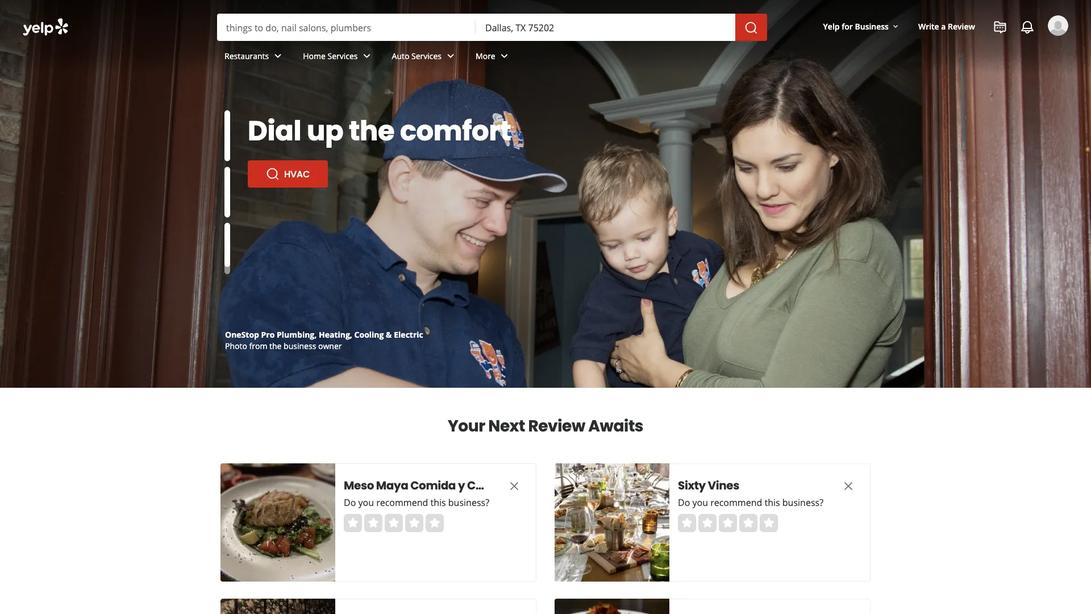 Task type: vqa. For each thing, say whether or not it's contained in the screenshot.
the starbucks Link
no



Task type: describe. For each thing, give the bounding box(es) containing it.
services for home services
[[328, 50, 358, 61]]

3 select slide image from the top
[[225, 218, 230, 268]]

24 chevron down v2 image for more
[[498, 49, 512, 63]]

dismiss card image for sixty vines
[[842, 479, 856, 493]]

awaits
[[589, 414, 644, 437]]

yelp for business
[[824, 21, 889, 32]]

home services link
[[294, 41, 383, 74]]

y
[[458, 478, 465, 493]]

dismiss card image for meso maya comida y copas
[[508, 479, 521, 493]]

do you recommend this business? for maya
[[344, 496, 490, 509]]

onestop pro plumbing, heating, cooling & electric photo from the business owner
[[225, 329, 423, 351]]

do for sixty vines
[[678, 496, 690, 509]]

business categories element
[[215, 41, 1069, 74]]

plumbing,
[[277, 329, 317, 340]]

pro
[[261, 329, 275, 340]]

24 search v2 image
[[266, 167, 280, 181]]

auto services
[[392, 50, 442, 61]]

24 chevron down v2 image for auto services
[[444, 49, 458, 63]]

Find text field
[[226, 21, 467, 34]]

2 select slide image from the top
[[225, 167, 230, 218]]

business
[[284, 340, 316, 351]]

restaurants
[[225, 50, 269, 61]]

user actions element
[[814, 14, 1085, 84]]

sixty vines
[[678, 478, 740, 493]]

more
[[476, 50, 496, 61]]

auto services link
[[383, 41, 467, 74]]

sixty
[[678, 478, 706, 493]]

24 chevron down v2 image for restaurants
[[271, 49, 285, 63]]

0 vertical spatial the
[[349, 111, 395, 150]]

none field near
[[486, 21, 727, 34]]

home
[[303, 50, 326, 61]]

recommend for vines
[[711, 496, 763, 509]]

you for meso
[[358, 496, 374, 509]]

from
[[249, 340, 267, 351]]

photo of sixty vines image
[[555, 463, 670, 582]]

copas
[[467, 478, 504, 493]]

write a review link
[[914, 16, 980, 36]]

owner
[[318, 340, 342, 351]]

business? for sixty vines
[[783, 496, 824, 509]]

yelp for business button
[[819, 16, 905, 36]]

photo of monarch image
[[221, 599, 335, 614]]

none search field inside explore banner section banner
[[217, 14, 770, 41]]

dial
[[248, 111, 301, 150]]

the inside 'onestop pro plumbing, heating, cooling & electric photo from the business owner'
[[270, 340, 282, 351]]

photo of ellen's image
[[555, 599, 670, 614]]

(no rating) image for vines
[[678, 514, 778, 532]]

home services
[[303, 50, 358, 61]]

meso maya comida y copas
[[344, 478, 504, 493]]

yelp
[[824, 21, 840, 32]]

photo of meso maya comida y copas image
[[221, 463, 335, 582]]



Task type: locate. For each thing, give the bounding box(es) containing it.
24 chevron down v2 image inside 'home services' link
[[360, 49, 374, 63]]

restaurants link
[[215, 41, 294, 74]]

business? down y
[[448, 496, 490, 509]]

1 horizontal spatial this
[[765, 496, 780, 509]]

0 horizontal spatial do you recommend this business?
[[344, 496, 490, 509]]

services
[[328, 50, 358, 61], [412, 50, 442, 61]]

1 do from the left
[[344, 496, 356, 509]]

this for maya
[[431, 496, 446, 509]]

business?
[[448, 496, 490, 509], [783, 496, 824, 509]]

0 horizontal spatial 24 chevron down v2 image
[[360, 49, 374, 63]]

none search field containing yelp for business
[[0, 0, 1092, 84]]

0 horizontal spatial (no rating) image
[[344, 514, 444, 532]]

the down pro
[[270, 340, 282, 351]]

0 horizontal spatial you
[[358, 496, 374, 509]]

None radio
[[344, 514, 362, 532], [385, 514, 403, 532], [426, 514, 444, 532], [699, 514, 717, 532], [719, 514, 737, 532], [760, 514, 778, 532], [344, 514, 362, 532], [385, 514, 403, 532], [426, 514, 444, 532], [699, 514, 717, 532], [719, 514, 737, 532], [760, 514, 778, 532]]

1 horizontal spatial review
[[948, 21, 976, 32]]

review right "next"
[[528, 414, 585, 437]]

auto
[[392, 50, 410, 61]]

None search field
[[217, 14, 770, 41]]

do down sixty on the bottom of the page
[[678, 496, 690, 509]]

services right auto
[[412, 50, 442, 61]]

do you recommend this business? for vines
[[678, 496, 824, 509]]

1 (no rating) image from the left
[[344, 514, 444, 532]]

do down meso
[[344, 496, 356, 509]]

review right a
[[948, 21, 976, 32]]

&
[[386, 329, 392, 340]]

0 horizontal spatial the
[[270, 340, 282, 351]]

rating element down 'maya'
[[344, 514, 444, 532]]

vines
[[708, 478, 740, 493]]

your
[[448, 414, 485, 437]]

1 rating element from the left
[[344, 514, 444, 532]]

you down meso
[[358, 496, 374, 509]]

hvac link
[[248, 160, 328, 188]]

review
[[948, 21, 976, 32], [528, 414, 585, 437]]

photo
[[225, 340, 247, 351]]

24 chevron down v2 image
[[360, 49, 374, 63], [444, 49, 458, 63]]

0 horizontal spatial services
[[328, 50, 358, 61]]

explore banner section banner
[[0, 0, 1092, 388]]

24 chevron down v2 image inside more link
[[498, 49, 512, 63]]

1 you from the left
[[358, 496, 374, 509]]

the
[[349, 111, 395, 150], [270, 340, 282, 351]]

projects image
[[994, 20, 1007, 34]]

this down comida
[[431, 496, 446, 509]]

you for sixty
[[693, 496, 708, 509]]

you down sixty vines
[[693, 496, 708, 509]]

meso
[[344, 478, 374, 493]]

onestop pro plumbing, heating, cooling & electric link
[[225, 329, 423, 340]]

cooling
[[355, 329, 384, 340]]

0 horizontal spatial business?
[[448, 496, 490, 509]]

24 chevron down v2 image left auto
[[360, 49, 374, 63]]

a
[[942, 21, 946, 32]]

1 24 chevron down v2 image from the left
[[271, 49, 285, 63]]

this down sixty vines link
[[765, 496, 780, 509]]

1 none field from the left
[[226, 21, 467, 34]]

write a review
[[919, 21, 976, 32]]

services right home
[[328, 50, 358, 61]]

review for a
[[948, 21, 976, 32]]

rating element
[[344, 514, 444, 532], [678, 514, 778, 532]]

1 select slide image from the top
[[225, 110, 230, 161]]

electric
[[394, 329, 423, 340]]

1 business? from the left
[[448, 496, 490, 509]]

do you recommend this business? down meso maya comida y copas link on the bottom left
[[344, 496, 490, 509]]

for
[[842, 21, 853, 32]]

24 chevron down v2 image inside auto services 'link'
[[444, 49, 458, 63]]

next
[[489, 414, 525, 437]]

24 chevron down v2 image
[[271, 49, 285, 63], [498, 49, 512, 63]]

hvac
[[284, 167, 310, 180]]

this
[[431, 496, 446, 509], [765, 496, 780, 509]]

none field up business categories element
[[486, 21, 727, 34]]

2 services from the left
[[412, 50, 442, 61]]

1 horizontal spatial dismiss card image
[[842, 479, 856, 493]]

1 horizontal spatial services
[[412, 50, 442, 61]]

search image
[[745, 21, 758, 35]]

comfort
[[400, 111, 511, 150]]

you
[[358, 496, 374, 509], [693, 496, 708, 509]]

1 this from the left
[[431, 496, 446, 509]]

recommend for maya
[[376, 496, 428, 509]]

24 chevron down v2 image right more at the left of the page
[[498, 49, 512, 63]]

write
[[919, 21, 940, 32]]

review for next
[[528, 414, 585, 437]]

0 horizontal spatial this
[[431, 496, 446, 509]]

more link
[[467, 41, 521, 74]]

do
[[344, 496, 356, 509], [678, 496, 690, 509]]

1 24 chevron down v2 image from the left
[[360, 49, 374, 63]]

1 dismiss card image from the left
[[508, 479, 521, 493]]

1 horizontal spatial (no rating) image
[[678, 514, 778, 532]]

1 horizontal spatial recommend
[[711, 496, 763, 509]]

none field up 'home services' link
[[226, 21, 467, 34]]

the right 'up'
[[349, 111, 395, 150]]

your next review awaits
[[448, 414, 644, 437]]

Near text field
[[486, 21, 727, 34]]

None radio
[[364, 514, 383, 532], [405, 514, 424, 532], [678, 514, 696, 532], [740, 514, 758, 532], [364, 514, 383, 532], [405, 514, 424, 532], [678, 514, 696, 532], [740, 514, 758, 532]]

2 none field from the left
[[486, 21, 727, 34]]

1 horizontal spatial none field
[[486, 21, 727, 34]]

2 (no rating) image from the left
[[678, 514, 778, 532]]

1 horizontal spatial do
[[678, 496, 690, 509]]

0 horizontal spatial none field
[[226, 21, 467, 34]]

0 vertical spatial review
[[948, 21, 976, 32]]

1 services from the left
[[328, 50, 358, 61]]

dismiss card image
[[508, 479, 521, 493], [842, 479, 856, 493]]

up
[[307, 111, 343, 150]]

0 horizontal spatial 24 chevron down v2 image
[[271, 49, 285, 63]]

notifications image
[[1021, 20, 1035, 34]]

recommend
[[376, 496, 428, 509], [711, 496, 763, 509]]

1 vertical spatial review
[[528, 414, 585, 437]]

1 horizontal spatial you
[[693, 496, 708, 509]]

1 vertical spatial the
[[270, 340, 282, 351]]

0 horizontal spatial rating element
[[344, 514, 444, 532]]

(no rating) image for maya
[[344, 514, 444, 532]]

2 do from the left
[[678, 496, 690, 509]]

do you recommend this business? down sixty vines link
[[678, 496, 824, 509]]

(no rating) image down vines at right bottom
[[678, 514, 778, 532]]

2 do you recommend this business? from the left
[[678, 496, 824, 509]]

16 chevron down v2 image
[[891, 22, 901, 31]]

rating element for maya
[[344, 514, 444, 532]]

1 horizontal spatial 24 chevron down v2 image
[[444, 49, 458, 63]]

none field find
[[226, 21, 467, 34]]

review inside user actions element
[[948, 21, 976, 32]]

1 horizontal spatial do you recommend this business?
[[678, 496, 824, 509]]

sixty vines link
[[678, 478, 820, 493]]

do you recommend this business?
[[344, 496, 490, 509], [678, 496, 824, 509]]

business? down sixty vines link
[[783, 496, 824, 509]]

2 recommend from the left
[[711, 496, 763, 509]]

maya
[[376, 478, 408, 493]]

1 horizontal spatial business?
[[783, 496, 824, 509]]

2 business? from the left
[[783, 496, 824, 509]]

2 24 chevron down v2 image from the left
[[444, 49, 458, 63]]

business
[[855, 21, 889, 32]]

(no rating) image
[[344, 514, 444, 532], [678, 514, 778, 532]]

24 chevron down v2 image right auto services
[[444, 49, 458, 63]]

onestop
[[225, 329, 259, 340]]

services for auto services
[[412, 50, 442, 61]]

2 rating element from the left
[[678, 514, 778, 532]]

0 horizontal spatial review
[[528, 414, 585, 437]]

1 recommend from the left
[[376, 496, 428, 509]]

(no rating) image down 'maya'
[[344, 514, 444, 532]]

None search field
[[0, 0, 1092, 84]]

1 do you recommend this business? from the left
[[344, 496, 490, 509]]

john s. image
[[1048, 15, 1069, 36]]

rating element for vines
[[678, 514, 778, 532]]

1 horizontal spatial rating element
[[678, 514, 778, 532]]

rating element down vines at right bottom
[[678, 514, 778, 532]]

recommend down 'maya'
[[376, 496, 428, 509]]

1 horizontal spatial 24 chevron down v2 image
[[498, 49, 512, 63]]

0 horizontal spatial recommend
[[376, 496, 428, 509]]

1 horizontal spatial the
[[349, 111, 395, 150]]

2 dismiss card image from the left
[[842, 479, 856, 493]]

0 horizontal spatial do
[[344, 496, 356, 509]]

recommend down sixty vines link
[[711, 496, 763, 509]]

24 chevron down v2 image right 'restaurants' in the left of the page
[[271, 49, 285, 63]]

comida
[[411, 478, 456, 493]]

24 chevron down v2 image for home services
[[360, 49, 374, 63]]

business? for meso maya comida y copas
[[448, 496, 490, 509]]

2 you from the left
[[693, 496, 708, 509]]

dial up the comfort
[[248, 111, 511, 150]]

2 this from the left
[[765, 496, 780, 509]]

24 chevron down v2 image inside restaurants link
[[271, 49, 285, 63]]

heating,
[[319, 329, 352, 340]]

meso maya comida y copas link
[[344, 478, 504, 493]]

do for meso maya comida y copas
[[344, 496, 356, 509]]

this for vines
[[765, 496, 780, 509]]

None field
[[226, 21, 467, 34], [486, 21, 727, 34]]

2 24 chevron down v2 image from the left
[[498, 49, 512, 63]]

0 horizontal spatial dismiss card image
[[508, 479, 521, 493]]

select slide image
[[225, 110, 230, 161], [225, 167, 230, 218], [225, 218, 230, 268]]

services inside 'link'
[[412, 50, 442, 61]]



